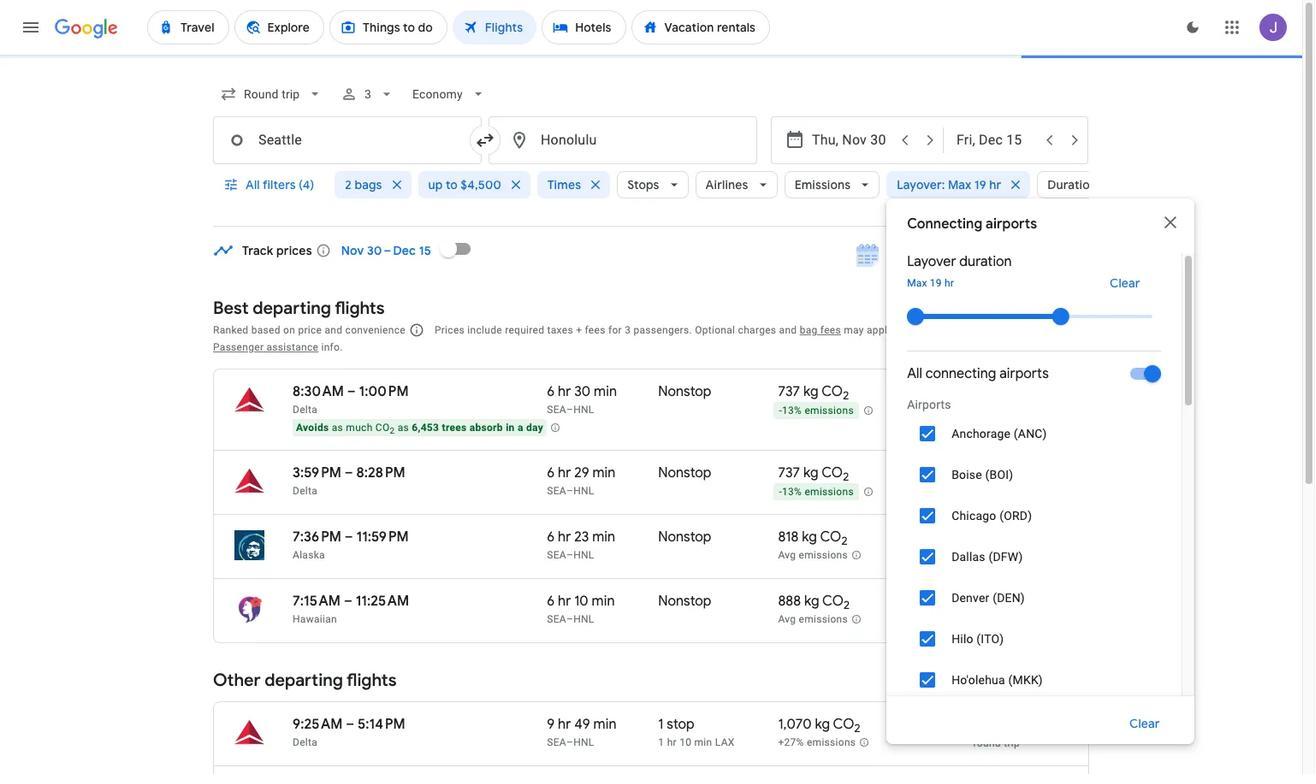 Task type: vqa. For each thing, say whether or not it's contained in the screenshot.
Privacy button
no



Task type: locate. For each thing, give the bounding box(es) containing it.
delta down 9:25 am
[[293, 737, 318, 749]]

round trip left 'flight details. leaves seattle-tacoma international airport at 9:25 am on thursday, november 30 and arrives at daniel k. inouye international airport at 5:14 pm on thursday, november 30.' icon
[[974, 738, 1021, 750]]

19 inside popup button
[[975, 177, 987, 193]]

filters
[[263, 177, 296, 193]]

required
[[505, 324, 545, 336]]

co up the 818 kg co 2
[[822, 465, 843, 482]]

6,453
[[412, 422, 439, 434]]

avoids as much co2 as 6453 trees absorb in a day. learn more about this calculation. image
[[550, 423, 561, 433]]

sea down total duration 6 hr 29 min. 'element'
[[547, 485, 567, 497]]

emissions down 888 kg co 2
[[799, 614, 848, 626]]

ranked
[[213, 324, 249, 336]]

None text field
[[213, 116, 482, 164], [489, 116, 758, 164], [213, 116, 482, 164], [489, 116, 758, 164]]

3 sea from the top
[[547, 550, 567, 562]]

nonstop flight. element for 6 hr 10 min
[[659, 593, 712, 613]]

flight details. leaves seattle-tacoma international airport at 9:25 am on thursday, november 30 and arrives at daniel k. inouye international airport at 5:14 pm on thursday, november 30. image
[[1038, 713, 1079, 754]]

2 down may
[[843, 389, 850, 403]]

Return text field
[[957, 117, 1036, 164]]

0 vertical spatial max
[[949, 177, 972, 193]]

sea for 6 hr 29 min
[[547, 485, 567, 497]]

kg right '818'
[[802, 529, 818, 546]]

kg inside 1,070 kg co 2
[[815, 717, 831, 734]]

nonstop for 6 hr 29 min
[[659, 465, 712, 482]]

as left 6,453
[[398, 422, 409, 434]]

2 avg emissions from the top
[[779, 614, 848, 626]]

co for 9 hr 49 min
[[834, 717, 855, 734]]

6 left 23
[[547, 529, 555, 546]]

co inside 888 kg co 2
[[823, 593, 844, 610]]

2
[[345, 177, 352, 193], [843, 389, 850, 403], [390, 427, 395, 436], [843, 470, 850, 485], [842, 534, 848, 549], [844, 599, 850, 613], [855, 722, 861, 736]]

Arrival time: 11:25 AM. text field
[[356, 593, 409, 610]]

0 vertical spatial -13% emissions
[[779, 405, 854, 417]]

-13% emissions down bag fees button
[[779, 405, 854, 417]]

2 left the bags
[[345, 177, 352, 193]]

emissions for 818
[[799, 550, 848, 562]]

up to $4,500
[[429, 177, 502, 193]]

4 sea from the top
[[547, 614, 567, 626]]

hnl inside '6 hr 29 min sea – hnl'
[[574, 485, 595, 497]]

6 left 30
[[547, 384, 555, 401]]

0 horizontal spatial as
[[332, 422, 343, 434]]

all up airports
[[908, 366, 923, 383]]

1 horizontal spatial 3
[[625, 324, 631, 336]]

min inside 9 hr 49 min sea – hnl
[[594, 717, 617, 734]]

0 vertical spatial 19
[[975, 177, 987, 193]]

2 -13% emissions from the top
[[779, 486, 854, 498]]

1 vertical spatial -13% emissions
[[779, 486, 854, 498]]

1 vertical spatial 10
[[680, 737, 692, 749]]

avoids
[[296, 422, 329, 434]]

9 hr 49 min sea – hnl
[[547, 717, 617, 749]]

emissions down the 818 kg co 2
[[799, 550, 848, 562]]

airports down 'sort'
[[1000, 366, 1050, 383]]

times
[[548, 177, 582, 193]]

hr left 30
[[558, 384, 571, 401]]

max
[[949, 177, 972, 193], [908, 277, 928, 289]]

2 right '818'
[[842, 534, 848, 549]]

5 sea from the top
[[547, 737, 567, 749]]

flights up convenience
[[335, 298, 385, 319]]

hawaiian
[[293, 614, 337, 626]]

1 down 1 stop flight. element
[[659, 737, 665, 749]]

2 inside 1,070 kg co 2
[[855, 722, 861, 736]]

2 vertical spatial delta
[[293, 737, 318, 749]]

6 for 6 hr 30 min
[[547, 384, 555, 401]]

min inside 1 stop 1 hr 10 min lax
[[695, 737, 713, 749]]

737 for 6 hr 29 min
[[779, 465, 801, 482]]

nov
[[341, 243, 364, 259]]

– inside "9:25 am – 5:14 pm delta"
[[346, 717, 355, 734]]

1 sea from the top
[[547, 404, 567, 416]]

1 vertical spatial 737
[[779, 465, 801, 482]]

2 inside avoids as much co 2 as 6,453 trees absorb in a day
[[390, 427, 395, 436]]

2 and from the left
[[780, 324, 797, 336]]

1 vertical spatial round
[[974, 738, 1002, 750]]

1 horizontal spatial and
[[780, 324, 797, 336]]

co for 6 hr 23 min
[[821, 529, 842, 546]]

None field
[[213, 79, 331, 110], [406, 79, 494, 110], [213, 79, 331, 110], [406, 79, 494, 110]]

airports
[[986, 216, 1038, 233], [1000, 366, 1050, 383]]

hnl down total duration 6 hr 10 min. element
[[574, 614, 595, 626]]

– inside 7:36 pm – 11:59 pm alaska
[[345, 529, 353, 546]]

0 vertical spatial all
[[246, 177, 260, 193]]

0 vertical spatial 737 kg co 2
[[779, 384, 850, 403]]

737 down bag
[[779, 384, 801, 401]]

0 vertical spatial 10
[[575, 593, 589, 610]]

-13% emissions
[[779, 405, 854, 417], [779, 486, 854, 498]]

– inside 3:59 pm – 8:28 pm delta
[[345, 465, 353, 482]]

0 horizontal spatial fees
[[585, 324, 606, 336]]

9:25 am – 5:14 pm delta
[[293, 717, 406, 749]]

888
[[779, 593, 801, 610]]

sea inside 6 hr 30 min sea – hnl
[[547, 404, 567, 416]]

6 for 6 hr 10 min
[[547, 593, 555, 610]]

2 up +27% emissions
[[855, 722, 861, 736]]

hr right the 9
[[558, 717, 571, 734]]

1 737 from the top
[[779, 384, 801, 401]]

1 vertical spatial clear
[[1131, 717, 1161, 732]]

convenience
[[346, 324, 406, 336]]

avg for 888
[[779, 614, 796, 626]]

nonstop flight. element
[[659, 384, 712, 403], [659, 465, 712, 485], [659, 529, 712, 549], [659, 593, 712, 613]]

delta inside "9:25 am – 5:14 pm delta"
[[293, 737, 318, 749]]

Departure time: 9:25 AM. text field
[[293, 717, 343, 734]]

1 - from the top
[[779, 405, 783, 417]]

3 nonstop from the top
[[659, 529, 712, 546]]

based
[[251, 324, 281, 336]]

sea inside 6 hr 10 min sea – hnl
[[547, 614, 567, 626]]

kg for 6 hr 23 min
[[802, 529, 818, 546]]

emissions up the 818 kg co 2
[[805, 486, 854, 498]]

co down bag fees button
[[822, 384, 843, 401]]

emissions for 888
[[799, 614, 848, 626]]

delta inside 8:30 am – 1:00 pm delta
[[293, 404, 318, 416]]

0 horizontal spatial 19
[[931, 277, 942, 289]]

sea inside 9 hr 49 min sea – hnl
[[547, 737, 567, 749]]

0 vertical spatial avg emissions
[[779, 550, 848, 562]]

flights
[[335, 298, 385, 319], [347, 670, 397, 692]]

leaves seattle-tacoma international airport at 9:25 am on thursday, november 30 and arrives at daniel k. inouye international airport at 5:14 pm on thursday, november 30. element
[[293, 717, 406, 734]]

date grid button
[[844, 241, 955, 271]]

3 delta from the top
[[293, 737, 318, 749]]

0 horizontal spatial 3
[[365, 87, 372, 101]]

hnl down 29
[[574, 485, 595, 497]]

0 vertical spatial airports
[[986, 216, 1038, 233]]

6 for 6 hr 29 min
[[547, 465, 555, 482]]

(ord)
[[1000, 509, 1033, 523]]

avg down '818'
[[779, 550, 796, 562]]

max right the layover:
[[949, 177, 972, 193]]

– inside 6 hr 23 min sea – hnl
[[567, 550, 574, 562]]

kg down bag
[[804, 384, 819, 401]]

co right 888
[[823, 593, 844, 610]]

1 vertical spatial 13%
[[783, 486, 802, 498]]

10 down stop
[[680, 737, 692, 749]]

charges
[[738, 324, 777, 336]]

delta for 8:30 am
[[293, 404, 318, 416]]

main content
[[213, 229, 1090, 775]]

Arrival time: 5:14 PM. text field
[[358, 717, 406, 734]]

hr down 6 hr 23 min sea – hnl
[[558, 593, 571, 610]]

total duration 6 hr 29 min. element
[[547, 465, 659, 485]]

kg up +27% emissions
[[815, 717, 831, 734]]

5 hnl from the top
[[574, 737, 595, 749]]

total duration 6 hr 23 min. element
[[547, 529, 659, 549]]

1 vertical spatial 3
[[625, 324, 631, 336]]

swap origin and destination. image
[[475, 130, 496, 151]]

total duration 6 hr 10 min. element
[[547, 593, 659, 613]]

min right 23
[[593, 529, 616, 546]]

1 vertical spatial 1
[[659, 737, 665, 749]]

0 vertical spatial -
[[779, 405, 783, 417]]

sea inside '6 hr 29 min sea – hnl'
[[547, 485, 567, 497]]

2 sea from the top
[[547, 485, 567, 497]]

on
[[283, 324, 295, 336]]

– down total duration 6 hr 29 min. 'element'
[[567, 485, 574, 497]]

6 inside '6 hr 29 min sea – hnl'
[[547, 465, 555, 482]]

hnl inside 6 hr 10 min sea – hnl
[[574, 614, 595, 626]]

kg inside the 818 kg co 2
[[802, 529, 818, 546]]

anchorage
[[952, 427, 1011, 441]]

1 -13% emissions from the top
[[779, 405, 854, 417]]

for
[[609, 324, 622, 336]]

max down 'layover'
[[908, 277, 928, 289]]

1 as from the left
[[332, 422, 343, 434]]

duration button
[[1038, 164, 1127, 205]]

delta for 3:59 pm
[[293, 485, 318, 497]]

$1,227
[[981, 593, 1021, 610]]

0 vertical spatial flights
[[335, 298, 385, 319]]

price graph button
[[963, 241, 1086, 271]]

0 vertical spatial round trip
[[974, 551, 1021, 562]]

bags
[[355, 177, 382, 193]]

dallas
[[952, 551, 986, 564]]

23
[[575, 529, 589, 546]]

hr inside 9 hr 49 min sea – hnl
[[558, 717, 571, 734]]

2 right the much
[[390, 427, 395, 436]]

0 vertical spatial $957
[[990, 384, 1021, 401]]

0 vertical spatial trip
[[1004, 551, 1021, 562]]

avg emissions down 888 kg co 2
[[779, 614, 848, 626]]

delta down the departure time: 3:59 pm. text field
[[293, 485, 318, 497]]

1 stop 1 hr 10 min lax
[[659, 717, 735, 749]]

to
[[446, 177, 458, 193]]

sea inside 6 hr 23 min sea – hnl
[[547, 550, 567, 562]]

3 hnl from the top
[[574, 550, 595, 562]]

hr inside 6 hr 10 min sea – hnl
[[558, 593, 571, 610]]

-
[[779, 405, 783, 417], [779, 486, 783, 498]]

0 horizontal spatial and
[[325, 324, 343, 336]]

1 horizontal spatial as
[[398, 422, 409, 434]]

1 avg from the top
[[779, 550, 796, 562]]

co
[[822, 384, 843, 401], [376, 422, 390, 434], [822, 465, 843, 482], [821, 529, 842, 546], [823, 593, 844, 610], [834, 717, 855, 734]]

1 vertical spatial departing
[[265, 670, 343, 692]]

min for 9 hr 49 min
[[594, 717, 617, 734]]

1 $957 from the top
[[990, 384, 1021, 401]]

- for 6 hr 30 min
[[779, 405, 783, 417]]

5:14 pm
[[358, 717, 406, 734]]

departing for best
[[253, 298, 331, 319]]

6 hr 30 min sea – hnl
[[547, 384, 617, 416]]

sea down the 9
[[547, 737, 567, 749]]

round down chicago (ord)
[[974, 551, 1002, 562]]

avg emissions for 888
[[779, 614, 848, 626]]

round trip down chicago (ord)
[[974, 551, 1021, 562]]

other
[[213, 670, 261, 692]]

stops button
[[617, 164, 689, 205]]

hr left 23
[[558, 529, 571, 546]]

1 vertical spatial 737 kg co 2
[[779, 465, 850, 485]]

avg down 888
[[779, 614, 796, 626]]

min inside 6 hr 10 min sea – hnl
[[592, 593, 615, 610]]

1 horizontal spatial fees
[[821, 324, 842, 336]]

co right the much
[[376, 422, 390, 434]]

0 vertical spatial 13%
[[783, 405, 802, 417]]

13% down bag
[[783, 405, 802, 417]]

1 vertical spatial avg
[[779, 614, 796, 626]]

$957 right boise
[[990, 465, 1021, 482]]

2 up the 818 kg co 2
[[843, 470, 850, 485]]

– down total duration 6 hr 10 min. element
[[567, 614, 574, 626]]

– inside 8:30 am – 1:00 pm delta
[[347, 384, 356, 401]]

as left the much
[[332, 422, 343, 434]]

29
[[575, 465, 590, 482]]

2 inside the 818 kg co 2
[[842, 534, 848, 549]]

– left the 1:00 pm
[[347, 384, 356, 401]]

hnl down 30
[[574, 404, 595, 416]]

kg right 888
[[805, 593, 820, 610]]

sea down total duration 6 hr 10 min. element
[[547, 614, 567, 626]]

737 kg co 2
[[779, 384, 850, 403], [779, 465, 850, 485]]

1 737 kg co 2 from the top
[[779, 384, 850, 403]]

1 horizontal spatial all
[[908, 366, 923, 383]]

avg emissions for 818
[[779, 550, 848, 562]]

2 for 6 hr 10 min
[[844, 599, 850, 613]]

co for 6 hr 29 min
[[822, 465, 843, 482]]

prices
[[277, 243, 312, 259]]

1 nonstop flight. element from the top
[[659, 384, 712, 403]]

all left filters
[[246, 177, 260, 193]]

a
[[518, 422, 524, 434]]

2 - from the top
[[779, 486, 783, 498]]

4 hnl from the top
[[574, 614, 595, 626]]

kg for 6 hr 30 min
[[804, 384, 819, 401]]

sea for 6 hr 30 min
[[547, 404, 567, 416]]

3 nonstop flight. element from the top
[[659, 529, 712, 549]]

3 inside prices include required taxes + fees for 3 passengers. optional charges and bag fees may apply. passenger assistance
[[625, 324, 631, 336]]

hnl down 49
[[574, 737, 595, 749]]

6 down 6 hr 23 min sea – hnl
[[547, 593, 555, 610]]

0 vertical spatial delta
[[293, 404, 318, 416]]

delta inside 3:59 pm – 8:28 pm delta
[[293, 485, 318, 497]]

co up +27% emissions
[[834, 717, 855, 734]]

flights up 5:14 pm
[[347, 670, 397, 692]]

7:36 pm
[[293, 529, 342, 546]]

departing up the on
[[253, 298, 331, 319]]

passengers.
[[634, 324, 693, 336]]

kg inside 888 kg co 2
[[805, 593, 820, 610]]

hnl inside 6 hr 30 min sea – hnl
[[574, 404, 595, 416]]

– inside 9 hr 49 min sea – hnl
[[567, 737, 574, 749]]

track
[[242, 243, 274, 259]]

13%
[[783, 405, 802, 417], [783, 486, 802, 498]]

6 inside 6 hr 10 min sea – hnl
[[547, 593, 555, 610]]

15
[[419, 243, 432, 259]]

2 6 from the top
[[547, 465, 555, 482]]

4 nonstop from the top
[[659, 593, 712, 610]]

1 left stop
[[659, 717, 664, 734]]

find the best price region
[[213, 229, 1090, 285]]

connecting
[[908, 216, 983, 233]]

main menu image
[[21, 17, 41, 38]]

stop
[[667, 717, 695, 734]]

nonstop flight. element for 6 hr 29 min
[[659, 465, 712, 485]]

and inside prices include required taxes + fees for 3 passengers. optional charges and bag fees may apply. passenger assistance
[[780, 324, 797, 336]]

19 up the connecting airports
[[975, 177, 987, 193]]

– down total duration 6 hr 23 min. element
[[567, 550, 574, 562]]

4 nonstop flight. element from the top
[[659, 593, 712, 613]]

min right 30
[[594, 384, 617, 401]]

nov 30 – dec 15
[[341, 243, 432, 259]]

1 horizontal spatial 19
[[975, 177, 987, 193]]

all filters (4)
[[246, 177, 314, 193]]

min right 49
[[594, 717, 617, 734]]

fees right bag
[[821, 324, 842, 336]]

co inside 1,070 kg co 2
[[834, 717, 855, 734]]

min inside '6 hr 29 min sea – hnl'
[[593, 465, 616, 482]]

fees right the +
[[585, 324, 606, 336]]

departing up 9:25 am
[[265, 670, 343, 692]]

hnl down 23
[[574, 550, 595, 562]]

emissions
[[805, 405, 854, 417], [805, 486, 854, 498], [799, 550, 848, 562], [799, 614, 848, 626], [807, 737, 856, 749]]

prices
[[435, 324, 465, 336]]

sea down total duration 6 hr 23 min. element
[[547, 550, 567, 562]]

2 1 from the top
[[659, 737, 665, 749]]

1 vertical spatial avg emissions
[[779, 614, 848, 626]]

13% for 6 hr 29 min
[[783, 486, 802, 498]]

1 vertical spatial flights
[[347, 670, 397, 692]]

0 horizontal spatial max
[[908, 277, 928, 289]]

0 horizontal spatial all
[[246, 177, 260, 193]]

sea
[[547, 404, 567, 416], [547, 485, 567, 497], [547, 550, 567, 562], [547, 614, 567, 626], [547, 737, 567, 749]]

sea up avoids as much co2 as 6453 trees absorb in a day. learn more about this calculation. icon
[[547, 404, 567, 416]]

19 down 'layover'
[[931, 277, 942, 289]]

– inside 6 hr 10 min sea – hnl
[[567, 614, 574, 626]]

– down total duration 9 hr 49 min. element
[[567, 737, 574, 749]]

nonstop for 6 hr 30 min
[[659, 384, 712, 401]]

– right 7:15 am
[[344, 593, 353, 610]]

1 hnl from the top
[[574, 404, 595, 416]]

(mkk)
[[1009, 674, 1044, 687]]

chicago
[[952, 509, 997, 523]]

0 vertical spatial 3
[[365, 87, 372, 101]]

hnl
[[574, 404, 595, 416], [574, 485, 595, 497], [574, 550, 595, 562], [574, 614, 595, 626], [574, 737, 595, 749]]

6 hr 29 min sea – hnl
[[547, 465, 616, 497]]

2 avg from the top
[[779, 614, 796, 626]]

leaves seattle-tacoma international airport at 3:59 pm on thursday, november 30 and arrives at daniel k. inouye international airport at 8:28 pm on thursday, november 30. element
[[293, 465, 406, 482]]

trip left 'flight details. leaves seattle-tacoma international airport at 9:25 am on thursday, november 30 and arrives at daniel k. inouye international airport at 5:14 pm on thursday, november 30.' icon
[[1004, 738, 1021, 750]]

round down ho'olehua
[[974, 738, 1002, 750]]

hnl inside 6 hr 23 min sea – hnl
[[574, 550, 595, 562]]

kg up the 818 kg co 2
[[804, 465, 819, 482]]

6 left 29
[[547, 465, 555, 482]]

6 inside 6 hr 30 min sea – hnl
[[547, 384, 555, 401]]

(den)
[[993, 592, 1026, 605]]

2 nonstop from the top
[[659, 465, 712, 482]]

– down total duration 6 hr 30 min. element
[[567, 404, 574, 416]]

times button
[[538, 164, 611, 205]]

0 vertical spatial round
[[974, 551, 1002, 562]]

10 down 6 hr 23 min sea – hnl
[[575, 593, 589, 610]]

6 inside 6 hr 23 min sea – hnl
[[547, 529, 555, 546]]

737 up '818'
[[779, 465, 801, 482]]

2 nonstop flight. element from the top
[[659, 465, 712, 485]]

1 avg emissions from the top
[[779, 550, 848, 562]]

737 kg co 2 down bag
[[779, 384, 850, 403]]

all for all filters (4)
[[246, 177, 260, 193]]

1 horizontal spatial max
[[949, 177, 972, 193]]

1 horizontal spatial 10
[[680, 737, 692, 749]]

3 6 from the top
[[547, 529, 555, 546]]

9
[[547, 717, 555, 734]]

hnl for 49
[[574, 737, 595, 749]]

– left 5:14 pm text field
[[346, 717, 355, 734]]

Departure time: 3:59 PM. text field
[[293, 465, 342, 482]]

2 $957 from the top
[[990, 465, 1021, 482]]

2 for 6 hr 29 min
[[843, 470, 850, 485]]

day
[[526, 422, 544, 434]]

+27%
[[779, 737, 805, 749]]

1 13% from the top
[[783, 405, 802, 417]]

2 13% from the top
[[783, 486, 802, 498]]

1 round trip from the top
[[974, 551, 1021, 562]]

Departure time: 7:36 PM. text field
[[293, 529, 342, 546]]

all for all connecting airports
[[908, 366, 923, 383]]

learn more about ranking image
[[409, 323, 425, 338]]

co right '818'
[[821, 529, 842, 546]]

737 kg co 2 up the 818 kg co 2
[[779, 465, 850, 485]]

3:59 pm – 8:28 pm delta
[[293, 465, 406, 497]]

1 vertical spatial $957
[[990, 465, 1021, 482]]

avg
[[779, 550, 796, 562], [779, 614, 796, 626]]

2 right 888
[[844, 599, 850, 613]]

hnl inside 9 hr 49 min sea – hnl
[[574, 737, 595, 749]]

2 delta from the top
[[293, 485, 318, 497]]

2 round trip from the top
[[974, 738, 1021, 750]]

1 vertical spatial round trip
[[974, 738, 1021, 750]]

trip
[[1004, 551, 1021, 562], [1004, 738, 1021, 750]]

min inside 6 hr 23 min sea – hnl
[[593, 529, 616, 546]]

- for 6 hr 29 min
[[779, 486, 783, 498]]

0 vertical spatial 1
[[659, 717, 664, 734]]

1 vertical spatial all
[[908, 366, 923, 383]]

2 inside 888 kg co 2
[[844, 599, 850, 613]]

hr left 29
[[558, 465, 571, 482]]

2 737 kg co 2 from the top
[[779, 465, 850, 485]]

– inside '6 hr 29 min sea – hnl'
[[567, 485, 574, 497]]

+
[[576, 324, 582, 336]]

avoids as much co 2 as 6,453 trees absorb in a day
[[296, 422, 544, 436]]

0 horizontal spatial 10
[[575, 593, 589, 610]]

8:30 am – 1:00 pm delta
[[293, 384, 409, 416]]

co for 6 hr 30 min
[[822, 384, 843, 401]]

1 nonstop from the top
[[659, 384, 712, 401]]

all inside all filters (4) button
[[246, 177, 260, 193]]

3 inside popup button
[[365, 87, 372, 101]]

1 delta from the top
[[293, 404, 318, 416]]

2 737 from the top
[[779, 465, 801, 482]]

min right 29
[[593, 465, 616, 482]]

4 6 from the top
[[547, 593, 555, 610]]

min down 6 hr 23 min sea – hnl
[[592, 593, 615, 610]]

layover: max 19 hr
[[897, 177, 1002, 193]]

clear button
[[1090, 270, 1162, 297], [1110, 704, 1182, 745]]

Arrival time: 1:00 PM. text field
[[359, 384, 409, 401]]

delta for 9:25 am
[[293, 737, 318, 749]]

kg for 6 hr 29 min
[[804, 465, 819, 482]]

hr inside 6 hr 23 min sea – hnl
[[558, 529, 571, 546]]

1 vertical spatial delta
[[293, 485, 318, 497]]

hr down return text box
[[990, 177, 1002, 193]]

0 vertical spatial avg
[[779, 550, 796, 562]]

None search field
[[213, 74, 1195, 775]]

10
[[575, 593, 589, 610], [680, 737, 692, 749]]

layover (1 of 1) is a 1 hr 10 min layover at los angeles international airport in los angeles. element
[[659, 736, 770, 750]]

1 vertical spatial trip
[[1004, 738, 1021, 750]]

hr down 1 stop flight. element
[[667, 737, 677, 749]]

1
[[659, 717, 664, 734], [659, 737, 665, 749]]

avg emissions down the 818 kg co 2
[[779, 550, 848, 562]]

1 6 from the top
[[547, 384, 555, 401]]

and right price
[[325, 324, 343, 336]]

layover: max 19 hr button
[[887, 164, 1031, 205]]

ho'olehua
[[952, 674, 1006, 687]]

hr inside 1 stop 1 hr 10 min lax
[[667, 737, 677, 749]]

airports up 'price'
[[986, 216, 1038, 233]]

2 inside popup button
[[345, 177, 352, 193]]

– right 7:36 pm
[[345, 529, 353, 546]]

layover
[[908, 253, 957, 271]]

(boi)
[[986, 468, 1014, 482]]

1 vertical spatial -
[[779, 486, 783, 498]]

2 hnl from the top
[[574, 485, 595, 497]]

and left bag
[[780, 324, 797, 336]]

1227 US dollars text field
[[981, 593, 1021, 610]]

0 vertical spatial departing
[[253, 298, 331, 319]]

trip down (ord)
[[1004, 551, 1021, 562]]

0 vertical spatial 737
[[779, 384, 801, 401]]

min inside 6 hr 30 min sea – hnl
[[594, 384, 617, 401]]

Arrival time: 8:28 PM. text field
[[357, 465, 406, 482]]

co inside the 818 kg co 2
[[821, 529, 842, 546]]

(4)
[[299, 177, 314, 193]]

delta up avoids
[[293, 404, 318, 416]]



Task type: describe. For each thing, give the bounding box(es) containing it.
close dialog image
[[1161, 212, 1182, 233]]

leaves seattle-tacoma international airport at 7:36 pm on thursday, november 30 and arrives at daniel k. inouye international airport at 11:59 pm on thursday, november 30. element
[[293, 529, 409, 546]]

sea for 6 hr 23 min
[[547, 550, 567, 562]]

9:25 am
[[293, 717, 343, 734]]

sort by:
[[1018, 322, 1062, 337]]

grid
[[919, 248, 942, 264]]

737 kg co 2 for 6 hr 29 min
[[779, 465, 850, 485]]

price
[[1008, 248, 1037, 264]]

2 for 6 hr 23 min
[[842, 534, 848, 549]]

1 vertical spatial clear button
[[1110, 704, 1182, 745]]

1 vertical spatial airports
[[1000, 366, 1050, 383]]

2 for 6 hr 30 min
[[843, 389, 850, 403]]

13% for 6 hr 30 min
[[783, 405, 802, 417]]

2 fees from the left
[[821, 324, 842, 336]]

11:25 am
[[356, 593, 409, 610]]

hr down layover duration
[[945, 277, 955, 289]]

7:15 am – 11:25 am hawaiian
[[293, 593, 409, 626]]

nonstop for 6 hr 23 min
[[659, 529, 712, 546]]

nonstop for 6 hr 10 min
[[659, 593, 712, 610]]

nonstop flight. element for 6 hr 23 min
[[659, 529, 712, 549]]

connecting airports
[[908, 216, 1038, 233]]

change appearance image
[[1173, 7, 1214, 48]]

30
[[575, 384, 591, 401]]

30 – dec
[[367, 243, 416, 259]]

price
[[298, 324, 322, 336]]

leaves seattle-tacoma international airport at 8:30 am on thursday, november 30 and arrives at daniel k. inouye international airport at 1:00 pm on thursday, november 30. element
[[293, 384, 409, 401]]

ho'olehua (mkk)
[[952, 674, 1044, 687]]

layover duration
[[908, 253, 1012, 271]]

2 bags button
[[335, 164, 411, 205]]

hilo
[[952, 633, 974, 646]]

-13% emissions for 6 hr 29 min
[[779, 486, 854, 498]]

7:36 pm – 11:59 pm alaska
[[293, 529, 409, 562]]

818
[[779, 529, 799, 546]]

8:30 am
[[293, 384, 344, 401]]

1 vertical spatial 19
[[931, 277, 942, 289]]

11:59 pm
[[357, 529, 409, 546]]

hr inside popup button
[[990, 177, 1002, 193]]

min for 6 hr 23 min
[[593, 529, 616, 546]]

6 hr 23 min sea – hnl
[[547, 529, 616, 562]]

957 US dollars text field
[[990, 465, 1021, 482]]

– inside 7:15 am – 11:25 am hawaiian
[[344, 593, 353, 610]]

trees
[[442, 422, 467, 434]]

absorb
[[470, 422, 503, 434]]

connecting
[[926, 366, 997, 383]]

Departure time: 7:15 AM. text field
[[293, 593, 341, 610]]

– inside 6 hr 30 min sea – hnl
[[567, 404, 574, 416]]

emissions for 1,070
[[807, 737, 856, 749]]

max 19 hr
[[908, 277, 955, 289]]

boise (boi)
[[952, 468, 1014, 482]]

learn more about tracked prices image
[[316, 243, 331, 259]]

up
[[429, 177, 443, 193]]

Departure text field
[[812, 117, 891, 164]]

10 inside 6 hr 10 min sea – hnl
[[575, 593, 589, 610]]

818 kg co 2
[[779, 529, 848, 549]]

graph
[[1039, 248, 1073, 264]]

-13% emissions for 6 hr 30 min
[[779, 405, 854, 417]]

apply.
[[867, 324, 896, 336]]

layover:
[[897, 177, 946, 193]]

737 kg co 2 for 6 hr 30 min
[[779, 384, 850, 403]]

min for 6 hr 29 min
[[593, 465, 616, 482]]

track prices
[[242, 243, 312, 259]]

max inside popup button
[[949, 177, 972, 193]]

min for 6 hr 10 min
[[592, 593, 615, 610]]

much
[[346, 422, 373, 434]]

passenger
[[213, 342, 264, 354]]

1,070 kg co 2
[[779, 717, 861, 736]]

best departing flights
[[213, 298, 385, 319]]

date
[[889, 248, 916, 264]]

denver
[[952, 592, 990, 605]]

10 inside 1 stop 1 hr 10 min lax
[[680, 737, 692, 749]]

1 stop flight. element
[[659, 717, 695, 736]]

sea for 9 hr 49 min
[[547, 737, 567, 749]]

loading results progress bar
[[0, 55, 1316, 58]]

hilo (ito)
[[952, 633, 1005, 646]]

888 kg co 2
[[779, 593, 850, 613]]

49
[[575, 717, 591, 734]]

co inside avoids as much co 2 as 6,453 trees absorb in a day
[[376, 422, 390, 434]]

min for 6 hr 30 min
[[594, 384, 617, 401]]

flights for other departing flights
[[347, 670, 397, 692]]

3 button
[[334, 74, 403, 115]]

departing for other
[[265, 670, 343, 692]]

1 round from the top
[[974, 551, 1002, 562]]

3:59 pm
[[293, 465, 342, 482]]

prices include required taxes + fees for 3 passengers. optional charges and bag fees may apply. passenger assistance
[[213, 324, 896, 354]]

chicago (ord)
[[952, 509, 1033, 523]]

nonstop flight. element for 6 hr 30 min
[[659, 384, 712, 403]]

(anc)
[[1014, 427, 1048, 441]]

boise
[[952, 468, 983, 482]]

total duration 9 hr 49 min. element
[[547, 717, 659, 736]]

6 for 6 hr 23 min
[[547, 529, 555, 546]]

1 and from the left
[[325, 324, 343, 336]]

sort
[[1018, 322, 1042, 337]]

1 trip from the top
[[1004, 551, 1021, 562]]

2 round from the top
[[974, 738, 1002, 750]]

none search field containing connecting airports
[[213, 74, 1195, 775]]

flights for best departing flights
[[335, 298, 385, 319]]

hnl for 23
[[574, 550, 595, 562]]

+27% emissions
[[779, 737, 856, 749]]

emissions
[[795, 177, 851, 193]]

0 vertical spatial clear
[[1111, 276, 1141, 291]]

Departure time: 8:30 AM. text field
[[293, 384, 344, 401]]

kg for 6 hr 10 min
[[805, 593, 820, 610]]

alaska
[[293, 550, 325, 562]]

sort by: button
[[1011, 314, 1090, 345]]

all filters (4) button
[[213, 164, 328, 205]]

hr inside '6 hr 29 min sea – hnl'
[[558, 465, 571, 482]]

6 hr 10 min sea – hnl
[[547, 593, 615, 626]]

kg for 9 hr 49 min
[[815, 717, 831, 734]]

8:28 pm
[[357, 465, 406, 482]]

0 vertical spatial clear button
[[1090, 270, 1162, 297]]

price graph
[[1008, 248, 1073, 264]]

co for 6 hr 10 min
[[823, 593, 844, 610]]

1 1 from the top
[[659, 717, 664, 734]]

total duration 6 hr 30 min. element
[[547, 384, 659, 403]]

Arrival time: 11:59 PM. text field
[[357, 529, 409, 546]]

by:
[[1045, 322, 1062, 337]]

best
[[213, 298, 249, 319]]

1 vertical spatial max
[[908, 277, 928, 289]]

hr inside 6 hr 30 min sea – hnl
[[558, 384, 571, 401]]

2 for 9 hr 49 min
[[855, 722, 861, 736]]

lax
[[716, 737, 735, 749]]

$4,500
[[461, 177, 502, 193]]

hnl for 29
[[574, 485, 595, 497]]

up to $4,500 button
[[418, 164, 531, 205]]

hnl for 30
[[574, 404, 595, 416]]

denver (den)
[[952, 592, 1026, 605]]

ranked based on price and convenience
[[213, 324, 406, 336]]

avg for 818
[[779, 550, 796, 562]]

airports
[[908, 398, 952, 412]]

sea for 6 hr 10 min
[[547, 614, 567, 626]]

emissions down bag fees button
[[805, 405, 854, 417]]

7:15 am
[[293, 593, 341, 610]]

1 fees from the left
[[585, 324, 606, 336]]

duration
[[960, 253, 1012, 271]]

2 trip from the top
[[1004, 738, 1021, 750]]

optional
[[695, 324, 736, 336]]

all connecting airports
[[908, 366, 1050, 383]]

leaves seattle-tacoma international airport at 7:15 am on thursday, november 30 and arrives at daniel k. inouye international airport at 11:25 am on thursday, november 30. element
[[293, 593, 409, 610]]

hnl for 10
[[574, 614, 595, 626]]

may
[[844, 324, 865, 336]]

2 bags
[[345, 177, 382, 193]]

737 for 6 hr 30 min
[[779, 384, 801, 401]]

2 as from the left
[[398, 422, 409, 434]]

main content containing best departing flights
[[213, 229, 1090, 775]]



